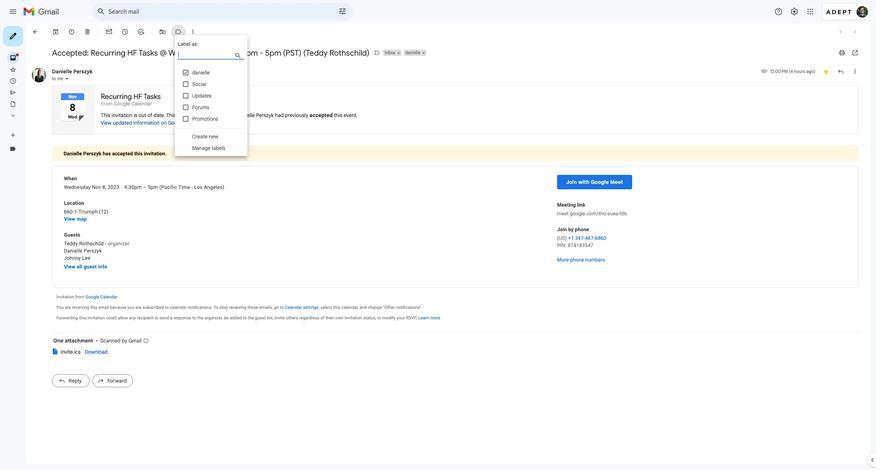 Task type: describe. For each thing, give the bounding box(es) containing it.
this right forwarding
[[79, 315, 86, 320]]

download
[[85, 349, 108, 355]]

johnny lee link
[[64, 254, 90, 262]]

calendar
[[170, 305, 186, 310]]

invite
[[275, 315, 285, 320]]

0 vertical spatial recurring
[[91, 48, 125, 58]]

forwarding this invitation could allow any recipient to send a response to the organizer, be added to the guest list, invite others regardless of their own invitation status, or modify your rsvp. learn more
[[56, 315, 440, 320]]

4:30pm inside "when wednesday nov 8, 2023 ⋅ 4:30pm – 5pm (pacific time - los angeles)"
[[124, 184, 142, 190]]

back to inbox image
[[32, 28, 39, 35]]

stop
[[220, 305, 228, 310]]

1 vertical spatial wed
[[68, 114, 77, 120]]

danielle perszyk has accepted this invitation.
[[64, 150, 167, 156]]

6860
[[595, 235, 606, 241]]

2 are from the left
[[135, 305, 142, 310]]

notifications.
[[188, 305, 213, 310]]

link
[[577, 202, 585, 208]]

sent
[[23, 89, 34, 96]]

join for join by phone (us) +1 347-467-6860 pin: 874183547
[[557, 227, 567, 233]]

attachments image
[[761, 67, 768, 75]]

meet.google.com/tho-
[[557, 211, 607, 217]]

view updated information on google calendar link
[[101, 120, 207, 126]]

join with google meet link
[[557, 175, 632, 191]]

danielle for danielle link
[[23, 146, 41, 152]]

0 horizontal spatial invitation
[[87, 315, 105, 320]]

forward link
[[93, 374, 133, 387]]

with
[[578, 179, 590, 185]]

1 this from the left
[[101, 112, 110, 118]]

467-
[[585, 235, 595, 241]]

show details image
[[65, 77, 69, 81]]

view inside guests teddy rothschild - organizer danielle perszyk johnny lee view all guest info
[[64, 264, 75, 270]]

12:00 pm (4 hours ago) cell
[[770, 68, 816, 75]]

pin:
[[557, 242, 567, 248]]

select
[[321, 305, 332, 310]]

google inside recurring hf tasks from google calendar
[[114, 100, 130, 107]]

•
[[96, 337, 98, 344]]

organizer,
[[204, 315, 223, 320]]

navigation containing inbox
[[0, 23, 87, 470]]

2 the from the left
[[248, 315, 254, 320]]

move to image
[[159, 28, 166, 35]]

location 660-1-triumph (12) view map
[[64, 200, 108, 222]]

download link
[[85, 349, 108, 355]]

to left the send
[[155, 315, 158, 320]]

view all guest info link
[[64, 263, 107, 270]]

(teddy
[[303, 48, 328, 58]]

2 this from the left
[[166, 112, 176, 118]]

2 horizontal spatial nov
[[187, 48, 201, 58]]

one
[[53, 337, 63, 344]]

2 receiving from the left
[[229, 305, 246, 310]]

- inside guests teddy rothschild - organizer danielle perszyk johnny lee view all guest info
[[105, 240, 107, 246]]

8
[[70, 101, 76, 114]]

nov inside "when wednesday nov 8, 2023 ⋅ 4:30pm – 5pm (pacific time - los angeles)"
[[92, 184, 101, 190]]

12:00 pm (4 hours ago)
[[770, 69, 816, 74]]

0 vertical spatial 5pm
[[265, 48, 281, 58]]

- inside "when wednesday nov 8, 2023 ⋅ 4:30pm – 5pm (pacific time - los angeles)"
[[191, 184, 193, 190]]

own
[[335, 315, 343, 320]]

danielle up me
[[52, 68, 72, 75]]

0 vertical spatial wed
[[168, 48, 185, 58]]

meet
[[610, 179, 623, 185]]

perszyk inside this invitation is out of date. this event has been updated . danielle perszyk had previously accepted this event. view updated information on google calendar
[[256, 112, 274, 118]]

forums
[[192, 104, 209, 110]]

forward
[[107, 378, 127, 384]]

added
[[230, 315, 242, 320]]

ago)
[[807, 69, 816, 74]]

meeting
[[557, 202, 576, 208]]

map
[[77, 216, 87, 222]]

hf inside recurring hf tasks from google calendar
[[133, 92, 142, 101]]

drafts link
[[23, 101, 37, 107]]

delete image
[[84, 28, 91, 35]]

gmail
[[129, 337, 142, 344]]

settings
[[303, 305, 319, 310]]

starred image
[[823, 68, 830, 75]]

more
[[557, 257, 569, 263]]

1 the from the left
[[197, 315, 203, 320]]

to right the go
[[280, 305, 284, 310]]

this inside this invitation is out of date. this event has been updated . danielle perszyk had previously accepted this event. view updated information on google calendar
[[334, 112, 342, 118]]

notifications".
[[396, 305, 423, 310]]

perszyk inside guests teddy rothschild - organizer danielle perszyk johnny lee view all guest info
[[84, 248, 102, 254]]

archive image
[[52, 28, 59, 35]]

settings image
[[790, 7, 799, 16]]

"other
[[383, 305, 395, 310]]

of inside this invitation is out of date. this event has been updated . danielle perszyk had previously accepted this event. view updated information on google calendar
[[148, 112, 152, 118]]

calendar settings link
[[285, 305, 319, 310]]

emails,
[[259, 305, 273, 310]]

calendar up others
[[285, 305, 302, 310]]

1 horizontal spatial danielle
[[192, 69, 210, 76]]

danielle link
[[23, 146, 41, 152]]

forwarding
[[56, 315, 78, 320]]

scanned
[[100, 337, 120, 344]]

list,
[[267, 315, 273, 320]]

inbox for inbox button
[[385, 50, 396, 55]]

invitation.
[[144, 150, 167, 156]]

phone inside join by phone (us) +1 347-467-6860 pin: 874183547
[[575, 227, 589, 233]]

change
[[368, 305, 382, 310]]

previously
[[285, 112, 308, 118]]

me
[[57, 76, 63, 81]]

5pm inside "when wednesday nov 8, 2023 ⋅ 4:30pm – 5pm (pacific time - los angeles)"
[[148, 184, 158, 190]]

search mail image
[[95, 5, 108, 18]]

view inside location 660-1-triumph (12) view map
[[64, 216, 75, 222]]

1 horizontal spatial 8,
[[203, 48, 209, 58]]

invitation inside this invitation is out of date. this event has been updated . danielle perszyk had previously accepted this event. view updated information on google calendar
[[112, 112, 132, 118]]

calendar inside this invitation is out of date. this event has been updated . danielle perszyk had previously accepted this event. view updated information on google calendar
[[186, 120, 207, 126]]

@
[[160, 48, 167, 58]]

Label-as menu open text field
[[178, 51, 258, 60]]

calendar up email
[[100, 294, 117, 300]]

you
[[127, 305, 134, 310]]

snoozed link
[[23, 78, 43, 84]]

event.
[[344, 112, 358, 118]]

rothschild
[[79, 240, 104, 246]]

all
[[77, 264, 82, 270]]

danielle perszyk
[[52, 68, 93, 75]]

rothschild)
[[330, 48, 370, 58]]

create new
[[192, 133, 218, 140]]

Starred checkbox
[[823, 68, 830, 75]]

go
[[274, 305, 279, 310]]

when wednesday nov 8, 2023 ⋅ 4:30pm – 5pm (pacific time - los angeles)
[[64, 175, 224, 190]]

660-
[[64, 209, 74, 215]]

12:00 pm
[[770, 69, 788, 74]]

0 horizontal spatial accepted
[[112, 150, 133, 156]]

google calendar link
[[86, 294, 117, 300]]

1 vertical spatial updated
[[113, 120, 132, 126]]

email
[[98, 305, 109, 310]]

to
[[214, 305, 218, 310]]

this invitation is out of date. this event has been updated . danielle perszyk had previously accepted this event. view updated information on google calendar
[[101, 112, 358, 126]]

1 vertical spatial has
[[103, 150, 111, 156]]

from
[[75, 294, 84, 300]]

to right "added"
[[243, 315, 247, 320]]

calendar,
[[341, 305, 359, 310]]

danielle for 'danielle' button
[[405, 50, 420, 55]]

numbers
[[585, 257, 605, 263]]

danielle up "when"
[[64, 150, 82, 156]]

add to tasks image
[[137, 28, 145, 35]]

to left me
[[52, 76, 56, 81]]

angeles)
[[204, 184, 224, 190]]

send
[[160, 315, 169, 320]]

support image
[[774, 7, 783, 16]]

status,
[[363, 315, 376, 320]]



Task type: locate. For each thing, give the bounding box(es) containing it.
1 horizontal spatial by
[[568, 227, 574, 233]]

guests
[[64, 232, 80, 238]]

1 vertical spatial by
[[122, 337, 127, 344]]

of
[[148, 112, 152, 118], [321, 315, 325, 320]]

inbox for the inbox link
[[23, 55, 37, 61]]

wednesday
[[64, 184, 91, 190]]

- left organizer
[[105, 240, 107, 246]]

1 horizontal spatial nov
[[92, 184, 101, 190]]

5pm left the (pst)
[[265, 48, 281, 58]]

promotions
[[192, 116, 218, 122]]

1 horizontal spatial updated
[[213, 112, 234, 118]]

phone right "more"
[[570, 257, 584, 263]]

2 vertical spatial -
[[105, 240, 107, 246]]

1 vertical spatial join
[[557, 227, 567, 233]]

this right select
[[333, 305, 340, 310]]

danielle
[[405, 50, 420, 55], [192, 69, 210, 76], [23, 146, 41, 152]]

phone up 347-
[[575, 227, 589, 233]]

1 vertical spatial 2023
[[108, 184, 119, 190]]

danielle right .
[[237, 112, 255, 118]]

and
[[360, 305, 367, 310]]

0 vertical spatial nov
[[187, 48, 201, 58]]

nov inside nov 8 wed
[[68, 94, 77, 100]]

1 horizontal spatial has
[[191, 112, 199, 118]]

response
[[173, 315, 191, 320]]

you are receiving this email because you are subscribed to calendar notifications. to stop receiving these emails, go to calendar settings , select this calendar, and change "other notifications".
[[56, 305, 423, 310]]

danielle inside this invitation is out of date. this event has been updated . danielle perszyk had previously accepted this event. view updated information on google calendar
[[237, 112, 255, 118]]

5pm right the '–'
[[148, 184, 158, 190]]

danielle inside guests teddy rothschild - organizer danielle perszyk johnny lee view all guest info
[[64, 248, 82, 254]]

1 horizontal spatial guest
[[255, 315, 266, 320]]

nov right wednesday
[[92, 184, 101, 190]]

view down johnny
[[64, 264, 75, 270]]

0 vertical spatial by
[[568, 227, 574, 233]]

1 vertical spatial guest
[[255, 315, 266, 320]]

0 horizontal spatial 8,
[[102, 184, 106, 190]]

calendar inside recurring hf tasks from google calendar
[[131, 100, 152, 107]]

create
[[192, 133, 208, 140]]

join for join with google meet
[[566, 179, 577, 185]]

- left los
[[191, 184, 193, 190]]

1 vertical spatial hf
[[133, 92, 142, 101]]

1-
[[74, 209, 79, 215]]

inbox up starred link
[[23, 55, 37, 61]]

(4
[[789, 69, 793, 74]]

of left their
[[321, 315, 325, 320]]

guest
[[84, 264, 97, 270], [255, 315, 266, 320]]

wed down 8
[[68, 114, 77, 120]]

1 vertical spatial 5pm
[[148, 184, 158, 190]]

0 horizontal spatial has
[[103, 150, 111, 156]]

guest down 'lee'
[[84, 264, 97, 270]]

1 vertical spatial -
[[191, 184, 193, 190]]

this down from
[[101, 112, 110, 118]]

to right the response
[[192, 315, 196, 320]]

labels image
[[175, 28, 182, 35]]

2 vertical spatial danielle
[[23, 146, 41, 152]]

1 horizontal spatial accepted
[[310, 112, 333, 118]]

2023 inside "when wednesday nov 8, 2023 ⋅ 4:30pm – 5pm (pacific time - los angeles)"
[[108, 184, 119, 190]]

to
[[52, 76, 56, 81], [165, 305, 169, 310], [280, 305, 284, 310], [155, 315, 158, 320], [192, 315, 196, 320], [243, 315, 247, 320]]

0 vertical spatial tasks
[[139, 48, 158, 58]]

los
[[194, 184, 203, 190]]

accepted inside this invitation is out of date. this event has been updated . danielle perszyk had previously accepted this event. view updated information on google calendar
[[310, 112, 333, 118]]

accepted left invitation.
[[112, 150, 133, 156]]

modify
[[382, 315, 396, 320]]

0 vertical spatial accepted
[[310, 112, 333, 118]]

0 vertical spatial has
[[191, 112, 199, 118]]

0 horizontal spatial guest
[[84, 264, 97, 270]]

the down the these at the bottom of the page
[[248, 315, 254, 320]]

danielle
[[52, 68, 72, 75], [237, 112, 255, 118], [64, 150, 82, 156], [64, 248, 82, 254]]

organizer
[[108, 240, 129, 246]]

invitation down calendar,
[[345, 315, 362, 320]]

inbox inside button
[[385, 50, 396, 55]]

1 vertical spatial of
[[321, 315, 325, 320]]

lee
[[82, 255, 90, 261]]

nov 8 wed
[[68, 94, 77, 120]]

by inside join by phone (us) +1 347-467-6860 pin: 874183547
[[568, 227, 574, 233]]

nov down as:
[[187, 48, 201, 58]]

join
[[566, 179, 577, 185], [557, 227, 567, 233]]

view down 660-
[[64, 216, 75, 222]]

invitation from google calendar
[[56, 294, 117, 300]]

tasks left @
[[139, 48, 158, 58]]

,
[[319, 305, 319, 310]]

this left email
[[90, 305, 97, 310]]

1 horizontal spatial the
[[248, 315, 254, 320]]

of right out
[[148, 112, 152, 118]]

starred link
[[23, 66, 40, 72]]

more phone numbers link
[[557, 256, 605, 264]]

join by phone (us) +1 347-467-6860 pin: 874183547
[[557, 227, 606, 248]]

0 horizontal spatial receiving
[[72, 305, 89, 310]]

location
[[64, 200, 84, 206]]

hf down snooze icon
[[127, 48, 137, 58]]

updated
[[213, 112, 234, 118], [113, 120, 132, 126]]

None search field
[[93, 3, 353, 20]]

teddy
[[64, 240, 78, 246]]

recurring
[[91, 48, 125, 58], [101, 92, 132, 101]]

rsvp.
[[406, 315, 417, 320]]

1 vertical spatial 4:30pm
[[124, 184, 142, 190]]

2 horizontal spatial -
[[260, 48, 263, 58]]

guest left "list,"
[[255, 315, 266, 320]]

has
[[191, 112, 199, 118], [103, 150, 111, 156]]

receiving up "added"
[[229, 305, 246, 310]]

event
[[177, 112, 190, 118]]

0 vertical spatial join
[[566, 179, 577, 185]]

0 horizontal spatial 5pm
[[148, 184, 158, 190]]

invitation
[[56, 294, 74, 300]]

0 horizontal spatial of
[[148, 112, 152, 118]]

has inside this invitation is out of date. this event has been updated . danielle perszyk had previously accepted this event. view updated information on google calendar
[[191, 112, 199, 118]]

0 horizontal spatial inbox
[[23, 55, 37, 61]]

1 horizontal spatial -
[[191, 184, 193, 190]]

1 vertical spatial tasks
[[144, 92, 161, 101]]

1 vertical spatial accepted
[[112, 150, 133, 156]]

tasks inside recurring hf tasks from google calendar
[[144, 92, 161, 101]]

347-
[[575, 235, 585, 241]]

wed
[[168, 48, 185, 58], [68, 114, 77, 120]]

1 vertical spatial phone
[[570, 257, 584, 263]]

0 vertical spatial danielle
[[405, 50, 420, 55]]

guest inside guests teddy rothschild - organizer danielle perszyk johnny lee view all guest info
[[84, 264, 97, 270]]

1 horizontal spatial wed
[[168, 48, 185, 58]]

join left with
[[566, 179, 577, 185]]

inbox button
[[383, 50, 396, 56]]

info
[[98, 264, 107, 270]]

1 horizontal spatial 5pm
[[265, 48, 281, 58]]

danielle perszyk link
[[64, 247, 102, 254]]

updated left information
[[113, 120, 132, 126]]

recurring hf tasks from google calendar
[[101, 92, 161, 107]]

been
[[200, 112, 212, 118]]

- left the (pst)
[[260, 48, 263, 58]]

navigation
[[0, 23, 87, 470]]

google inside this invitation is out of date. this event has been updated . danielle perszyk had previously accepted this event. view updated information on google calendar
[[168, 120, 184, 126]]

by
[[568, 227, 574, 233], [122, 337, 127, 344]]

0 horizontal spatial are
[[65, 305, 71, 310]]

one attachment •  scanned by gmail
[[52, 337, 142, 344]]

1 are from the left
[[65, 305, 71, 310]]

+1 347-467-6860 link
[[568, 235, 606, 242]]

wed down label
[[168, 48, 185, 58]]

are right you
[[65, 305, 71, 310]]

view inside this invitation is out of date. this event has been updated . danielle perszyk had previously accepted this event. view updated information on google calendar
[[101, 120, 112, 126]]

8, inside "when wednesday nov 8, 2023 ⋅ 4:30pm – 5pm (pacific time - los angeles)"
[[102, 184, 106, 190]]

0 vertical spatial guest
[[84, 264, 97, 270]]

1 horizontal spatial receiving
[[229, 305, 246, 310]]

to me
[[52, 76, 63, 81]]

0 vertical spatial hf
[[127, 48, 137, 58]]

1 vertical spatial nov
[[68, 94, 77, 100]]

0 vertical spatial phone
[[575, 227, 589, 233]]

0 vertical spatial view
[[101, 120, 112, 126]]

accepted right previously
[[310, 112, 333, 118]]

1 vertical spatial view
[[64, 216, 75, 222]]

0 horizontal spatial this
[[101, 112, 110, 118]]

0 horizontal spatial wed
[[68, 114, 77, 120]]

danielle button
[[404, 50, 421, 56]]

1 horizontal spatial invitation
[[112, 112, 132, 118]]

0 horizontal spatial 2023
[[108, 184, 119, 190]]

danielle inside 'danielle' button
[[405, 50, 420, 55]]

johnny
[[64, 255, 81, 261]]

triumph
[[79, 209, 98, 215]]

the down the notifications.
[[197, 315, 203, 320]]

2 horizontal spatial invitation
[[345, 315, 362, 320]]

1 horizontal spatial are
[[135, 305, 142, 310]]

time
[[178, 184, 190, 190]]

0 vertical spatial updated
[[213, 112, 234, 118]]

0 vertical spatial 8,
[[203, 48, 209, 58]]

874183547
[[568, 242, 593, 248]]

updated right the been
[[213, 112, 234, 118]]

1 vertical spatial danielle
[[192, 69, 210, 76]]

manage labels
[[192, 145, 225, 151]]

0 vertical spatial of
[[148, 112, 152, 118]]

1 horizontal spatial of
[[321, 315, 325, 320]]

2 horizontal spatial danielle
[[405, 50, 420, 55]]

allow
[[118, 315, 128, 320]]

⋅
[[121, 184, 123, 190]]

0 horizontal spatial nov
[[68, 94, 77, 100]]

5pm
[[265, 48, 281, 58], [148, 184, 158, 190]]

their
[[326, 315, 334, 320]]

0 horizontal spatial danielle
[[23, 146, 41, 152]]

hours
[[794, 69, 805, 74]]

invitation down email
[[87, 315, 105, 320]]

0 vertical spatial 4:30pm
[[230, 48, 258, 58]]

others
[[286, 315, 298, 320]]

1 horizontal spatial inbox
[[385, 50, 396, 55]]

0 horizontal spatial -
[[105, 240, 107, 246]]

out
[[139, 112, 146, 118]]

be
[[224, 315, 229, 320]]

by left gmail
[[122, 337, 127, 344]]

main menu image
[[9, 7, 17, 16]]

danielle up johnny
[[64, 248, 82, 254]]

nov up 8
[[68, 94, 77, 100]]

meet.google.com/tho-suea-fdb link
[[557, 210, 627, 217]]

this up on
[[166, 112, 176, 118]]

view down from
[[101, 120, 112, 126]]

report spam image
[[68, 28, 75, 35]]

join up (us)
[[557, 227, 567, 233]]

0 vertical spatial -
[[260, 48, 263, 58]]

a
[[170, 315, 172, 320]]

to up the send
[[165, 305, 169, 310]]

when
[[64, 175, 77, 181]]

social
[[192, 81, 206, 87]]

inbox left 'danielle' button
[[385, 50, 396, 55]]

1 vertical spatial recurring
[[101, 92, 132, 101]]

0 vertical spatial 2023
[[211, 48, 228, 58]]

phone inside more phone numbers link
[[570, 257, 584, 263]]

1 horizontal spatial 2023
[[211, 48, 228, 58]]

advanced search options image
[[335, 4, 350, 18]]

(us)
[[557, 235, 567, 241]]

2 vertical spatial nov
[[92, 184, 101, 190]]

0 horizontal spatial updated
[[113, 120, 132, 126]]

tasks up the "date."
[[144, 92, 161, 101]]

by up +1
[[568, 227, 574, 233]]

recurring inside recurring hf tasks from google calendar
[[101, 92, 132, 101]]

join inside join by phone (us) +1 347-467-6860 pin: 874183547
[[557, 227, 567, 233]]

1 horizontal spatial this
[[166, 112, 176, 118]]

1 horizontal spatial 4:30pm
[[230, 48, 258, 58]]

receiving
[[72, 305, 89, 310], [229, 305, 246, 310]]

+1
[[568, 235, 574, 241]]

more image
[[189, 28, 197, 35]]

drafts
[[23, 101, 37, 107]]

view map link
[[64, 215, 87, 223]]

calendar down the been
[[186, 120, 207, 126]]

Search mail text field
[[108, 8, 318, 15]]

are right you at left
[[135, 305, 142, 310]]

attachment
[[65, 337, 93, 344]]

1 vertical spatial 8,
[[102, 184, 106, 190]]

0 horizontal spatial by
[[122, 337, 127, 344]]

0 horizontal spatial 4:30pm
[[124, 184, 142, 190]]

hf up is
[[133, 92, 142, 101]]

gmail image
[[23, 4, 63, 19]]

1 receiving from the left
[[72, 305, 89, 310]]

this left invitation.
[[134, 150, 143, 156]]

invitation
[[112, 112, 132, 118], [87, 315, 105, 320], [345, 315, 362, 320]]

-
[[260, 48, 263, 58], [191, 184, 193, 190], [105, 240, 107, 246]]

calendar up out
[[131, 100, 152, 107]]

join with google meet
[[566, 179, 623, 185]]

phone
[[575, 227, 589, 233], [570, 257, 584, 263]]

0 horizontal spatial the
[[197, 315, 203, 320]]

this left event.
[[334, 112, 342, 118]]

2 vertical spatial view
[[64, 264, 75, 270]]

invitation left is
[[112, 112, 132, 118]]

snooze image
[[121, 28, 129, 35]]

on
[[161, 120, 167, 126]]

receiving down from
[[72, 305, 89, 310]]

suea-
[[607, 211, 620, 217]]



Task type: vqa. For each thing, say whether or not it's contained in the screenshot.
sixth row from the bottom
no



